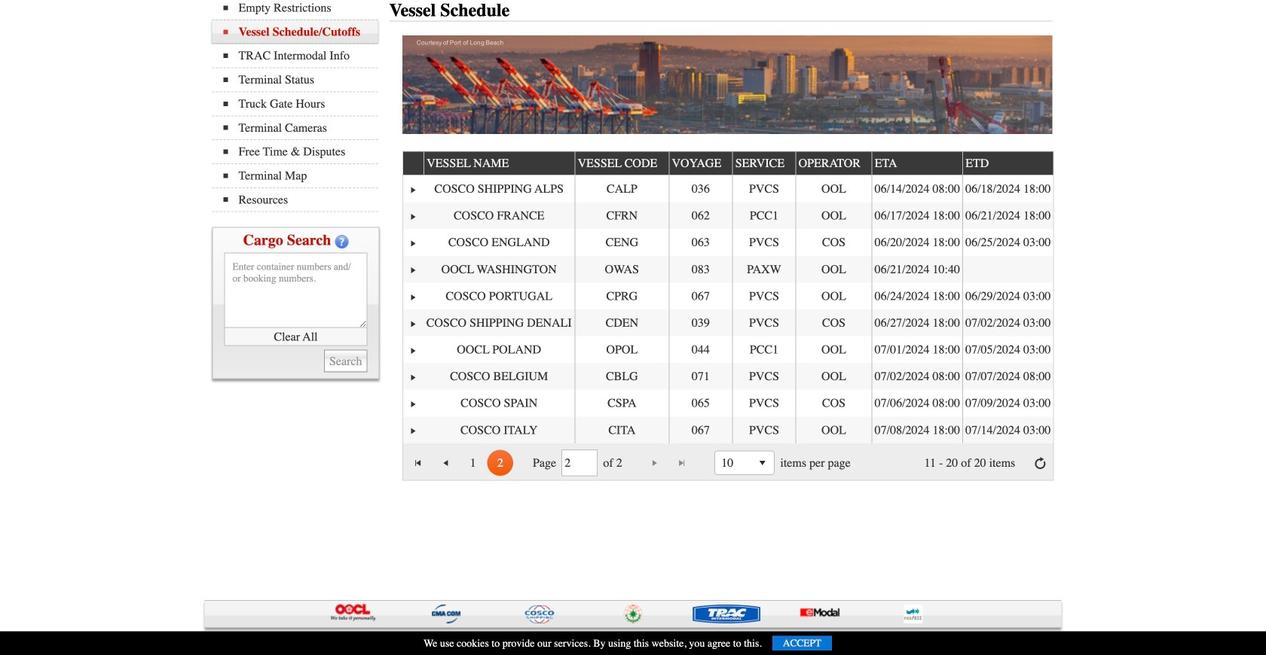 Task type: locate. For each thing, give the bounding box(es) containing it.
column header
[[403, 152, 424, 176]]

row
[[403, 150, 1055, 176], [403, 176, 1054, 202], [403, 202, 1054, 229], [403, 229, 1054, 256], [403, 256, 1054, 283], [403, 283, 1054, 310], [403, 310, 1054, 337], [403, 337, 1054, 363], [403, 363, 1054, 390], [403, 390, 1054, 417], [403, 417, 1054, 444]]

row group
[[403, 176, 1054, 444]]

5 row from the top
[[403, 256, 1054, 283]]

None submit
[[324, 350, 368, 373]]

1 row from the top
[[403, 150, 1055, 176]]

cell
[[403, 176, 424, 202], [424, 176, 575, 202], [575, 176, 669, 202], [669, 176, 732, 202], [732, 176, 796, 202], [796, 176, 872, 202], [872, 176, 963, 202], [963, 176, 1054, 202], [403, 202, 424, 229], [424, 202, 575, 229], [575, 202, 669, 229], [669, 202, 732, 229], [732, 202, 796, 229], [796, 202, 872, 229], [872, 202, 963, 229], [963, 202, 1054, 229], [403, 229, 424, 256], [424, 229, 575, 256], [575, 229, 669, 256], [669, 229, 732, 256], [732, 229, 796, 256], [796, 229, 872, 256], [872, 229, 963, 256], [963, 229, 1054, 256], [403, 256, 424, 283], [424, 256, 575, 283], [575, 256, 669, 283], [669, 256, 732, 283], [732, 256, 796, 283], [796, 256, 872, 283], [872, 256, 963, 283], [963, 256, 1054, 283], [403, 283, 424, 310], [424, 283, 575, 310], [575, 283, 669, 310], [669, 283, 732, 310], [732, 283, 796, 310], [796, 283, 872, 310], [872, 283, 963, 310], [963, 283, 1054, 310], [403, 310, 424, 337], [424, 310, 575, 337], [575, 310, 669, 337], [669, 310, 732, 337], [732, 310, 796, 337], [796, 310, 872, 337], [872, 310, 963, 337], [963, 310, 1054, 337], [403, 337, 424, 363], [424, 337, 575, 363], [575, 337, 669, 363], [669, 337, 732, 363], [732, 337, 796, 363], [796, 337, 872, 363], [872, 337, 963, 363], [963, 337, 1054, 363], [403, 363, 424, 390], [424, 363, 575, 390], [575, 363, 669, 390], [669, 363, 732, 390], [732, 363, 796, 390], [796, 363, 872, 390], [872, 363, 963, 390], [963, 363, 1054, 390], [403, 390, 424, 417], [424, 390, 575, 417], [575, 390, 669, 417], [669, 390, 732, 417], [732, 390, 796, 417], [796, 390, 872, 417], [872, 390, 963, 417], [963, 390, 1054, 417], [403, 417, 424, 444], [424, 417, 575, 444], [575, 417, 669, 444], [669, 417, 732, 444], [732, 417, 796, 444], [796, 417, 872, 444], [872, 417, 963, 444], [963, 417, 1054, 444]]

9 row from the top
[[403, 363, 1054, 390]]

6 row from the top
[[403, 283, 1054, 310]]

tree grid
[[403, 150, 1055, 444]]

Page sizes drop down field
[[715, 451, 775, 476]]

page navigation, page 2 of 2 application
[[403, 444, 1054, 481]]

menu bar
[[212, 0, 386, 212]]

11 row from the top
[[403, 417, 1054, 444]]

Enter container numbers and/ or booking numbers.  text field
[[224, 253, 368, 328]]



Task type: vqa. For each thing, say whether or not it's contained in the screenshot.
'Announcements'
no



Task type: describe. For each thing, give the bounding box(es) containing it.
10 row from the top
[[403, 390, 1054, 417]]

refresh image
[[1035, 457, 1047, 470]]

3 row from the top
[[403, 202, 1054, 229]]

Page 2 field
[[565, 453, 595, 474]]

4 row from the top
[[403, 229, 1054, 256]]

2 row from the top
[[403, 176, 1054, 202]]

go to the previous page image
[[440, 457, 452, 470]]

7 row from the top
[[403, 310, 1054, 337]]

go to the first page image
[[412, 457, 425, 470]]

8 row from the top
[[403, 337, 1054, 363]]



